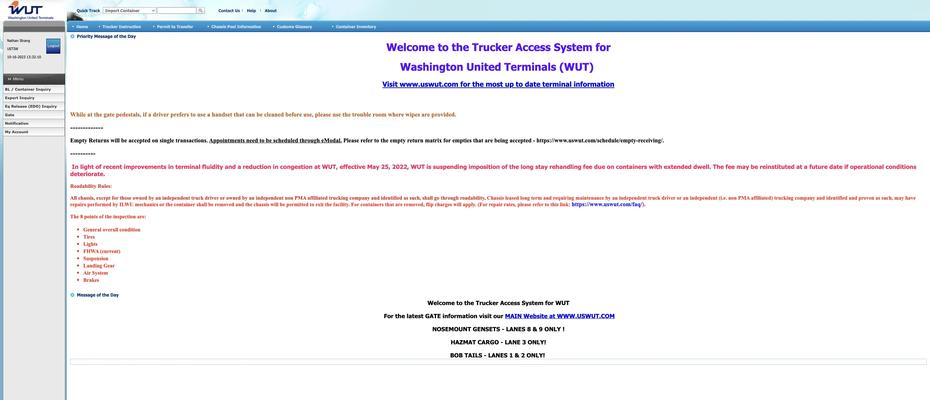 Task type: describe. For each thing, give the bounding box(es) containing it.
pool
[[228, 24, 236, 29]]

chassis
[[212, 24, 226, 29]]

(edo)
[[28, 104, 41, 109]]

10-
[[7, 55, 12, 59]]

eq release (edo) inquiry
[[5, 104, 57, 109]]

help
[[247, 8, 256, 13]]

help link
[[247, 8, 256, 13]]

login image
[[46, 39, 60, 54]]

16-
[[12, 55, 18, 59]]

notification link
[[3, 119, 65, 128]]

inventory
[[357, 24, 376, 29]]

quick track
[[77, 8, 100, 13]]

eq release (edo) inquiry link
[[3, 102, 65, 111]]

transfer
[[177, 24, 193, 29]]

contact us link
[[219, 8, 240, 13]]

bl
[[5, 87, 10, 92]]

notification
[[5, 121, 29, 126]]

eq
[[5, 104, 10, 109]]

us
[[235, 8, 240, 13]]

my account link
[[3, 128, 65, 136]]

nathan
[[7, 38, 19, 43]]

chassis pool information
[[212, 24, 261, 29]]

gate
[[5, 113, 14, 117]]

10-16-2023 13:32:11
[[7, 55, 41, 59]]

1 vertical spatial container
[[15, 87, 35, 92]]

0 vertical spatial container
[[336, 24, 356, 29]]

/
[[11, 87, 14, 92]]

13:32:11
[[27, 55, 41, 59]]

ustiw
[[7, 47, 18, 51]]

container inventory
[[336, 24, 376, 29]]

trucker instruction
[[103, 24, 141, 29]]

customs
[[277, 24, 294, 29]]

my
[[5, 130, 11, 134]]

2023
[[18, 55, 25, 59]]



Task type: vqa. For each thing, say whether or not it's contained in the screenshot.
Bl / Container Inquiry
yes



Task type: locate. For each thing, give the bounding box(es) containing it.
None text field
[[157, 7, 197, 14]]

track
[[89, 8, 100, 13]]

inquiry for (edo)
[[42, 104, 57, 109]]

export
[[5, 96, 18, 100]]

1 horizontal spatial container
[[336, 24, 356, 29]]

inquiry down the bl / container inquiry
[[19, 96, 34, 100]]

gate link
[[3, 111, 65, 119]]

permit to transfer
[[157, 24, 193, 29]]

instruction
[[119, 24, 141, 29]]

customs glossary
[[277, 24, 312, 29]]

inquiry for container
[[36, 87, 51, 92]]

information
[[237, 24, 261, 29]]

bl / container inquiry
[[5, 87, 51, 92]]

about
[[265, 8, 277, 13]]

trucker
[[103, 24, 118, 29]]

inquiry up export inquiry link
[[36, 87, 51, 92]]

strang
[[20, 38, 30, 43]]

home
[[76, 24, 88, 29]]

0 horizontal spatial container
[[15, 87, 35, 92]]

export inquiry
[[5, 96, 34, 100]]

release
[[11, 104, 27, 109]]

my account
[[5, 130, 28, 134]]

container
[[336, 24, 356, 29], [15, 87, 35, 92]]

2 vertical spatial inquiry
[[42, 104, 57, 109]]

0 vertical spatial inquiry
[[36, 87, 51, 92]]

nathan strang
[[7, 38, 30, 43]]

inquiry inside "link"
[[42, 104, 57, 109]]

1 vertical spatial inquiry
[[19, 96, 34, 100]]

quick
[[77, 8, 88, 13]]

export inquiry link
[[3, 94, 65, 102]]

account
[[12, 130, 28, 134]]

bl / container inquiry link
[[3, 85, 65, 94]]

container up the export inquiry
[[15, 87, 35, 92]]

about link
[[265, 8, 277, 13]]

contact us
[[219, 8, 240, 13]]

permit
[[157, 24, 170, 29]]

inquiry right (edo)
[[42, 104, 57, 109]]

to
[[172, 24, 176, 29]]

container left inventory
[[336, 24, 356, 29]]

inquiry
[[36, 87, 51, 92], [19, 96, 34, 100], [42, 104, 57, 109]]

contact
[[219, 8, 234, 13]]

glossary
[[295, 24, 312, 29]]



